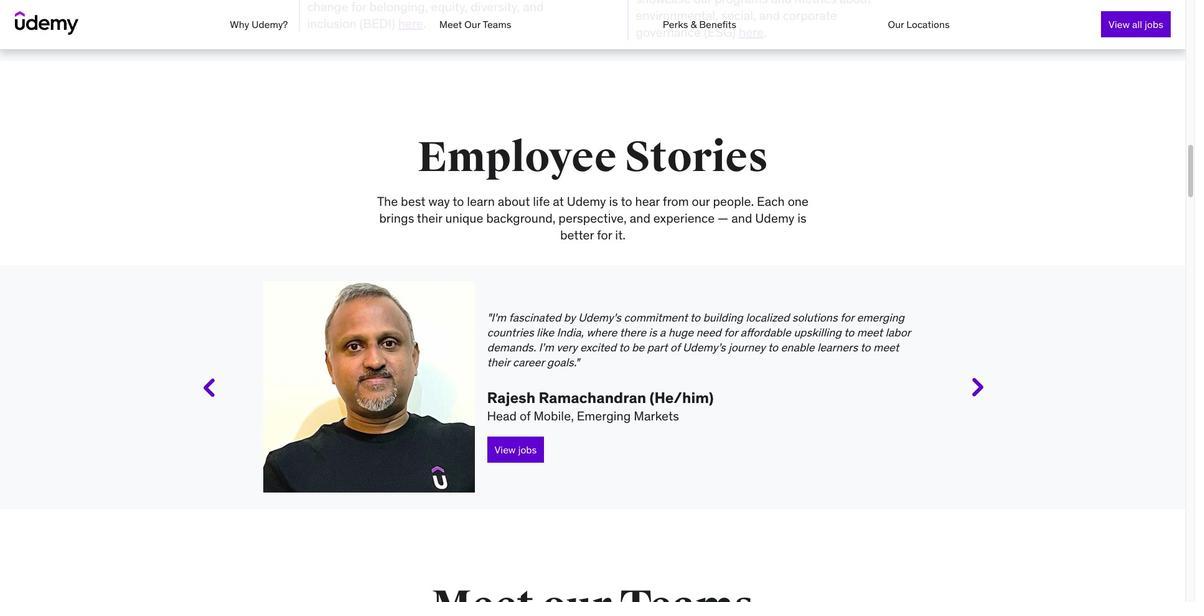 Task type: describe. For each thing, give the bounding box(es) containing it.
perks & benefits
[[663, 18, 737, 31]]

udemy?
[[252, 18, 288, 31]]

of inside rajesh ramachandran (he/him) head of mobile, emerging markets
[[520, 409, 531, 424]]

to down affordable at the bottom of the page
[[768, 341, 778, 355]]

their inside the best way to learn about life at udemy is to hear from our people. each one brings their unique background, perspective, and experience — and udemy is better for it.
[[417, 210, 443, 226]]

1 our from the left
[[465, 18, 481, 31]]

employee stories
[[418, 132, 769, 184]]

to up "need"
[[690, 311, 701, 325]]

perspective,
[[559, 210, 627, 226]]

at
[[553, 194, 564, 209]]

benefits
[[699, 18, 737, 31]]

here . for here link to the right
[[739, 24, 767, 40]]

enable
[[781, 341, 815, 355]]

0 vertical spatial is
[[609, 194, 618, 209]]

upskilling
[[794, 326, 842, 340]]

the best way to learn about life at udemy is to hear from our people. each one brings their unique background, perspective, and experience — and udemy is better for it.
[[377, 194, 809, 243]]

each
[[757, 194, 785, 209]]

brings
[[379, 210, 414, 226]]

unique
[[446, 210, 484, 226]]

career
[[513, 356, 545, 370]]

their inside "i'm fascinated by udemy's commitment to building localized solutions for emerging countries like india, where there is a huge need for affordable upskilling to meet labor demands. i'm very excited to be part of udemy's journey to enable learners to meet their career goals."
[[487, 356, 510, 370]]

it.
[[615, 227, 626, 243]]

where
[[587, 326, 617, 340]]

to up unique
[[453, 194, 464, 209]]

goals."
[[547, 356, 580, 370]]

to left hear
[[621, 194, 633, 209]]

labor
[[886, 326, 911, 340]]

way
[[429, 194, 450, 209]]

about
[[498, 194, 530, 209]]

"i'm fascinated by udemy's commitment to building localized solutions for emerging countries like india, where there is a huge need for affordable upskilling to meet labor demands. i'm very excited to be part of udemy's journey to enable learners to meet their career goals."
[[487, 311, 911, 370]]

meet our teams
[[439, 18, 512, 31]]

ramachandran
[[539, 389, 647, 408]]

from
[[663, 194, 689, 209]]

2 horizontal spatial for
[[841, 311, 854, 325]]

"i'm
[[487, 311, 506, 325]]

to right learners
[[861, 341, 871, 355]]

india,
[[557, 326, 584, 340]]

head
[[487, 409, 517, 424]]

. for here link to the right
[[764, 24, 767, 40]]

0 horizontal spatial here link
[[398, 16, 423, 31]]

why udemy? link
[[230, 18, 288, 31]]

1 horizontal spatial here link
[[739, 24, 764, 40]]

i'm
[[539, 341, 554, 355]]

—
[[718, 210, 729, 226]]

journey
[[729, 341, 766, 355]]

background,
[[487, 210, 556, 226]]

1 and from the left
[[630, 210, 651, 226]]

localized
[[746, 311, 790, 325]]

like
[[537, 326, 554, 340]]

udemy's
[[579, 311, 622, 325]]

to left the be
[[619, 341, 629, 355]]

our locations
[[888, 18, 950, 31]]

is inside "i'm fascinated by udemy's commitment to building localized solutions for emerging countries like india, where there is a huge need for affordable upskilling to meet labor demands. i'm very excited to be part of udemy's journey to enable learners to meet their career goals."
[[649, 326, 657, 340]]

rajesh
[[487, 389, 536, 408]]

why
[[230, 18, 249, 31]]

emerging
[[857, 311, 905, 325]]

markets
[[634, 409, 679, 424]]

need
[[697, 326, 722, 340]]

part
[[647, 341, 668, 355]]

here for left here link
[[398, 16, 423, 31]]

. for left here link
[[423, 16, 426, 31]]

mobile,
[[534, 409, 574, 424]]

emerging
[[577, 409, 631, 424]]

view all jobs link
[[1102, 11, 1171, 37]]

solutions
[[793, 311, 838, 325]]



Task type: vqa. For each thing, say whether or not it's contained in the screenshot.
LABOR
yes



Task type: locate. For each thing, give the bounding box(es) containing it.
0 vertical spatial for
[[597, 227, 612, 243]]

here . left meet
[[398, 16, 426, 31]]

0 horizontal spatial here .
[[398, 16, 426, 31]]

2 horizontal spatial is
[[798, 210, 807, 226]]

jobs
[[1145, 18, 1164, 31], [518, 444, 537, 457]]

view for view jobs
[[495, 444, 516, 457]]

0 vertical spatial udemy
[[567, 194, 606, 209]]

very
[[557, 341, 578, 355]]

udemy image
[[15, 11, 78, 35]]

1 horizontal spatial our
[[888, 18, 904, 31]]

our right meet
[[465, 18, 481, 31]]

meet down labor
[[874, 341, 899, 355]]

affordable
[[741, 326, 791, 340]]

rajesh ramachandran (he/him) head of mobile, emerging markets
[[487, 389, 714, 424]]

here . right the benefits at the right of the page
[[739, 24, 767, 40]]

view for view all jobs
[[1109, 18, 1130, 31]]

a
[[660, 326, 666, 340]]

is up perspective,
[[609, 194, 618, 209]]

for up learners
[[841, 311, 854, 325]]

to up learners
[[844, 326, 855, 340]]

0 horizontal spatial and
[[630, 210, 651, 226]]

better
[[560, 227, 594, 243]]

jobs down mobile,
[[518, 444, 537, 457]]

0 horizontal spatial .
[[423, 16, 426, 31]]

our
[[692, 194, 710, 209]]

experience
[[654, 210, 715, 226]]

the
[[377, 194, 398, 209]]

hear
[[636, 194, 660, 209]]

for down building at bottom
[[724, 326, 738, 340]]

here left meet
[[398, 16, 423, 31]]

0 vertical spatial their
[[417, 210, 443, 226]]

udemy down 'each'
[[756, 210, 795, 226]]

view inside view jobs link
[[495, 444, 516, 457]]

here link right the benefits at the right of the page
[[739, 24, 764, 40]]

2 and from the left
[[732, 210, 753, 226]]

1 horizontal spatial udemy
[[756, 210, 795, 226]]

of down huge
[[671, 341, 680, 355]]

view
[[1109, 18, 1130, 31], [495, 444, 516, 457]]

and down hear
[[630, 210, 651, 226]]

meet down "emerging"
[[857, 326, 883, 340]]

(he/him)
[[650, 389, 714, 408]]

is left a
[[649, 326, 657, 340]]

by
[[564, 311, 576, 325]]

1 horizontal spatial and
[[732, 210, 753, 226]]

teams
[[483, 18, 512, 31]]

view all jobs
[[1109, 18, 1164, 31]]

0 horizontal spatial jobs
[[518, 444, 537, 457]]

0 horizontal spatial their
[[417, 210, 443, 226]]

for inside the best way to learn about life at udemy is to hear from our people. each one brings their unique background, perspective, and experience — and udemy is better for it.
[[597, 227, 612, 243]]

udemy's
[[683, 341, 726, 355]]

people.
[[713, 194, 754, 209]]

for left it.
[[597, 227, 612, 243]]

for
[[597, 227, 612, 243], [841, 311, 854, 325], [724, 326, 738, 340]]

2 vertical spatial for
[[724, 326, 738, 340]]

view inside view all jobs link
[[1109, 18, 1130, 31]]

all
[[1133, 18, 1143, 31]]

meet
[[857, 326, 883, 340], [874, 341, 899, 355]]

2 vertical spatial is
[[649, 326, 657, 340]]

1 vertical spatial udemy
[[756, 210, 795, 226]]

learn
[[467, 194, 495, 209]]

meet
[[439, 18, 462, 31]]

1 horizontal spatial of
[[671, 341, 680, 355]]

our locations link
[[888, 18, 950, 31]]

1 horizontal spatial here
[[739, 24, 764, 40]]

.
[[423, 16, 426, 31], [764, 24, 767, 40]]

1 horizontal spatial view
[[1109, 18, 1130, 31]]

locations
[[907, 18, 950, 31]]

here .
[[398, 16, 426, 31], [739, 24, 767, 40]]

of inside "i'm fascinated by udemy's commitment to building localized solutions for emerging countries like india, where there is a huge need for affordable upskilling to meet labor demands. i'm very excited to be part of udemy's journey to enable learners to meet their career goals."
[[671, 341, 680, 355]]

0 horizontal spatial view
[[495, 444, 516, 457]]

view down head
[[495, 444, 516, 457]]

meet our teams link
[[439, 18, 512, 31]]

is
[[609, 194, 618, 209], [798, 210, 807, 226], [649, 326, 657, 340]]

here right the benefits at the right of the page
[[739, 24, 764, 40]]

here for here link to the right
[[739, 24, 764, 40]]

their
[[417, 210, 443, 226], [487, 356, 510, 370]]

here link
[[398, 16, 423, 31], [739, 24, 764, 40]]

fascinated
[[509, 311, 561, 325]]

demands.
[[487, 341, 536, 355]]

there
[[620, 326, 646, 340]]

jobs right all
[[1145, 18, 1164, 31]]

our left the locations
[[888, 18, 904, 31]]

be
[[632, 341, 645, 355]]

countries
[[487, 326, 534, 340]]

here . for left here link
[[398, 16, 426, 31]]

view left all
[[1109, 18, 1130, 31]]

1 horizontal spatial is
[[649, 326, 657, 340]]

0 horizontal spatial our
[[465, 18, 481, 31]]

0 horizontal spatial here
[[398, 16, 423, 31]]

employee
[[418, 132, 617, 184]]

life
[[533, 194, 550, 209]]

best
[[401, 194, 426, 209]]

1 vertical spatial meet
[[874, 341, 899, 355]]

. left meet
[[423, 16, 426, 31]]

learners
[[818, 341, 858, 355]]

of down rajesh
[[520, 409, 531, 424]]

view jobs link
[[487, 437, 545, 464]]

perks & benefits link
[[663, 18, 737, 31]]

1 vertical spatial jobs
[[518, 444, 537, 457]]

excited
[[580, 341, 617, 355]]

and
[[630, 210, 651, 226], [732, 210, 753, 226]]

to
[[453, 194, 464, 209], [621, 194, 633, 209], [690, 311, 701, 325], [844, 326, 855, 340], [619, 341, 629, 355], [768, 341, 778, 355], [861, 341, 871, 355]]

and right —
[[732, 210, 753, 226]]

1 vertical spatial their
[[487, 356, 510, 370]]

0 vertical spatial jobs
[[1145, 18, 1164, 31]]

2 our from the left
[[888, 18, 904, 31]]

huge
[[669, 326, 694, 340]]

0 horizontal spatial for
[[597, 227, 612, 243]]

our
[[465, 18, 481, 31], [888, 18, 904, 31]]

is down one
[[798, 210, 807, 226]]

1 vertical spatial view
[[495, 444, 516, 457]]

one
[[788, 194, 809, 209]]

1 horizontal spatial for
[[724, 326, 738, 340]]

why udemy?
[[230, 18, 288, 31]]

0 vertical spatial of
[[671, 341, 680, 355]]

. right the benefits at the right of the page
[[764, 24, 767, 40]]

udemy
[[567, 194, 606, 209], [756, 210, 795, 226]]

here
[[398, 16, 423, 31], [739, 24, 764, 40]]

0 horizontal spatial is
[[609, 194, 618, 209]]

1 horizontal spatial jobs
[[1145, 18, 1164, 31]]

&
[[691, 18, 697, 31]]

1 horizontal spatial their
[[487, 356, 510, 370]]

0 horizontal spatial of
[[520, 409, 531, 424]]

here link left meet
[[398, 16, 423, 31]]

1 horizontal spatial .
[[764, 24, 767, 40]]

1 vertical spatial is
[[798, 210, 807, 226]]

0 vertical spatial view
[[1109, 18, 1130, 31]]

perks
[[663, 18, 688, 31]]

building
[[703, 311, 743, 325]]

0 horizontal spatial udemy
[[567, 194, 606, 209]]

udemy up perspective,
[[567, 194, 606, 209]]

view jobs
[[495, 444, 537, 457]]

1 horizontal spatial here .
[[739, 24, 767, 40]]

1 vertical spatial of
[[520, 409, 531, 424]]

their down way on the left top
[[417, 210, 443, 226]]

of
[[671, 341, 680, 355], [520, 409, 531, 424]]

0 vertical spatial meet
[[857, 326, 883, 340]]

commitment
[[624, 311, 688, 325]]

1 vertical spatial for
[[841, 311, 854, 325]]

their down demands.
[[487, 356, 510, 370]]

stories
[[625, 132, 769, 184]]



